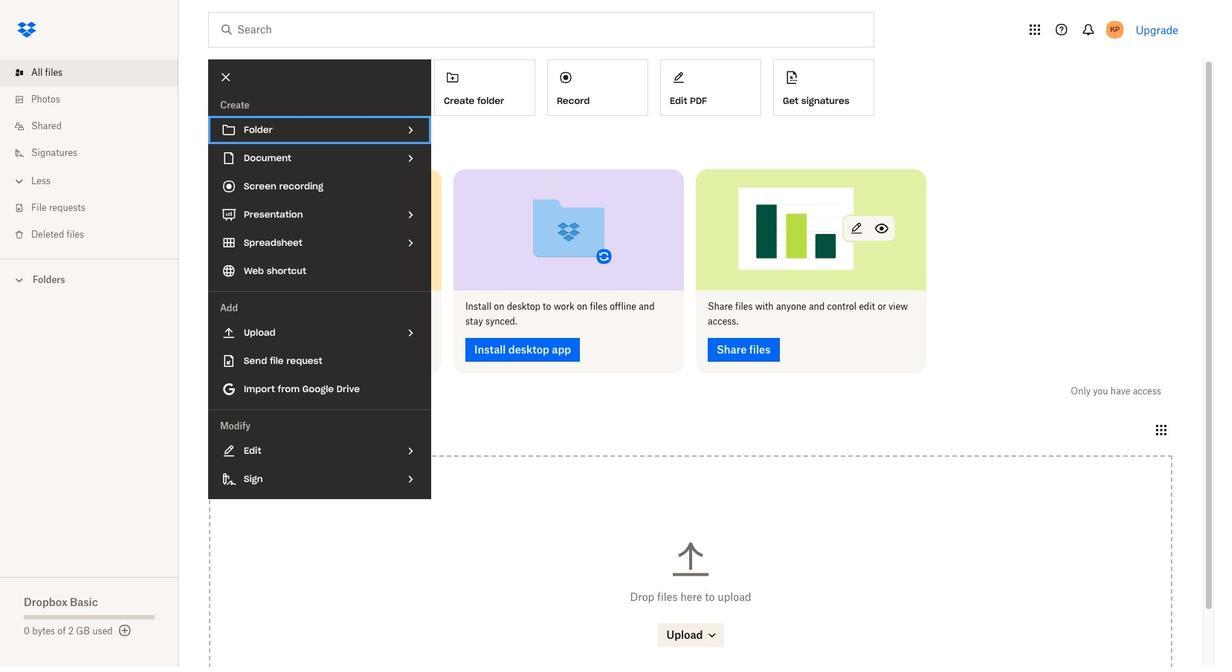 Task type: describe. For each thing, give the bounding box(es) containing it.
document
[[244, 152, 291, 164]]

drop
[[630, 591, 654, 603]]

files inside install on desktop to work on files offline and stay synced.
[[590, 301, 607, 312]]

photos link
[[12, 86, 178, 113]]

presentation menu item
[[208, 201, 431, 229]]

folder menu item
[[208, 116, 431, 144]]

web
[[244, 265, 264, 277]]

here
[[680, 591, 702, 603]]

signatures link
[[12, 140, 178, 167]]

bytes
[[32, 626, 55, 637]]

files left "here"
[[657, 591, 678, 603]]

import from google drive menu item
[[208, 375, 431, 404]]

upgrade link
[[1136, 23, 1178, 36]]

recents
[[220, 425, 254, 436]]

screen
[[244, 181, 276, 192]]

files right deleted
[[67, 229, 84, 240]]

0
[[24, 626, 30, 637]]

1 and from the left
[[276, 301, 291, 312]]

upload
[[718, 591, 751, 603]]

1 horizontal spatial all files
[[208, 383, 257, 400]]

recents button
[[208, 419, 266, 442]]

work
[[554, 301, 575, 312]]

files inside share files with anyone and control edit or view access.
[[735, 301, 753, 312]]

get signatures
[[783, 95, 850, 106]]

started
[[229, 136, 265, 149]]

from
[[278, 384, 300, 395]]

basic
[[70, 596, 98, 609]]

upload menu item
[[208, 319, 431, 347]]

folder
[[477, 95, 504, 106]]

file
[[270, 355, 284, 367]]

get started with dropbox
[[208, 136, 334, 149]]

and inside share files with anyone and control edit or view access.
[[809, 301, 825, 312]]

shortcut
[[267, 265, 306, 277]]

menu containing create
[[208, 59, 431, 500]]

desktop
[[507, 301, 540, 312]]

0 bytes of 2 gb used
[[24, 626, 113, 637]]

send
[[244, 355, 267, 367]]

get more space image
[[116, 622, 134, 640]]

shared link
[[12, 113, 178, 140]]

deleted files link
[[12, 222, 178, 248]]

shared
[[31, 120, 62, 132]]

send file request
[[244, 355, 322, 367]]

edit
[[859, 301, 875, 312]]

1 on from the left
[[494, 301, 504, 312]]

access.
[[708, 316, 738, 327]]

anyone
[[776, 301, 806, 312]]

recording
[[279, 181, 323, 192]]

spreadsheet
[[244, 237, 302, 248]]

share,
[[357, 301, 382, 312]]

stay
[[465, 316, 483, 327]]

all files list item
[[0, 59, 178, 86]]

screen recording
[[244, 181, 323, 192]]

1 vertical spatial dropbox
[[24, 596, 67, 609]]

view
[[889, 301, 908, 312]]

edit pdf button
[[660, 59, 761, 116]]

add
[[220, 303, 238, 314]]

install on desktop to work on files offline and stay synced.
[[465, 301, 655, 327]]

web shortcut menu item
[[208, 257, 431, 285]]

create folder
[[444, 95, 504, 106]]

all files link
[[12, 59, 178, 86]]

with for files
[[755, 301, 774, 312]]

only you have access
[[1071, 385, 1161, 397]]

have
[[1111, 385, 1130, 397]]

create for create
[[220, 100, 249, 111]]

close image
[[213, 65, 239, 90]]

google
[[302, 384, 334, 395]]

file requests
[[31, 202, 85, 213]]

import from google drive
[[244, 384, 360, 395]]



Task type: locate. For each thing, give the bounding box(es) containing it.
edit down recents button
[[244, 445, 261, 456]]

create inside menu
[[220, 100, 249, 111]]

with up document on the top left of page
[[267, 136, 289, 149]]

0 vertical spatial with
[[267, 136, 289, 149]]

files right add
[[256, 301, 273, 312]]

0 horizontal spatial to
[[325, 301, 334, 312]]

list containing all files
[[0, 51, 178, 259]]

1 vertical spatial all
[[208, 383, 224, 400]]

only
[[1071, 385, 1091, 397]]

1 horizontal spatial to
[[543, 301, 551, 312]]

modify
[[220, 421, 250, 432]]

all files inside list item
[[31, 67, 63, 78]]

dropbox image
[[12, 15, 42, 45]]

edit for edit pdf
[[670, 95, 687, 106]]

0 horizontal spatial dropbox
[[24, 596, 67, 609]]

send file request menu item
[[208, 347, 431, 375]]

1 vertical spatial edit
[[244, 445, 261, 456]]

1 vertical spatial get
[[208, 136, 226, 149]]

web shortcut
[[244, 265, 306, 277]]

and right sign,
[[407, 301, 422, 312]]

upload inside upload files and folders to edit, share, sign, and more.
[[223, 301, 253, 312]]

import
[[244, 384, 275, 395]]

2 and from the left
[[407, 301, 422, 312]]

to for install on desktop to work on files offline and stay synced.
[[543, 301, 551, 312]]

to inside upload files and folders to edit, share, sign, and more.
[[325, 301, 334, 312]]

1 horizontal spatial dropbox
[[292, 136, 334, 149]]

0 horizontal spatial create
[[220, 100, 249, 111]]

0 vertical spatial all
[[31, 67, 43, 78]]

get
[[783, 95, 799, 106], [208, 136, 226, 149]]

dropbox up screen recording menu item
[[292, 136, 334, 149]]

on right work
[[577, 301, 587, 312]]

and inside install on desktop to work on files offline and stay synced.
[[639, 301, 655, 312]]

signatures
[[801, 95, 850, 106]]

files
[[45, 67, 63, 78], [67, 229, 84, 240], [256, 301, 273, 312], [590, 301, 607, 312], [735, 301, 753, 312], [228, 383, 257, 400], [657, 591, 678, 603]]

on
[[494, 301, 504, 312], [577, 301, 587, 312]]

with left anyone
[[755, 301, 774, 312]]

and left folders
[[276, 301, 291, 312]]

or
[[878, 301, 886, 312]]

share files with anyone and control edit or view access.
[[708, 301, 908, 327]]

0 vertical spatial get
[[783, 95, 799, 106]]

upgrade
[[1136, 23, 1178, 36]]

create for create folder
[[444, 95, 475, 106]]

all
[[31, 67, 43, 78], [208, 383, 224, 400]]

files left offline at the top right
[[590, 301, 607, 312]]

get for get signatures
[[783, 95, 799, 106]]

edit for edit
[[244, 445, 261, 456]]

dropbox
[[292, 136, 334, 149], [24, 596, 67, 609]]

presentation
[[244, 209, 303, 220]]

3 and from the left
[[639, 301, 655, 312]]

folders button
[[0, 268, 178, 291]]

all files up the photos
[[31, 67, 63, 78]]

document menu item
[[208, 144, 431, 172]]

photos
[[31, 94, 60, 105]]

upload inside "menu item"
[[244, 327, 276, 338]]

edit inside menu item
[[244, 445, 261, 456]]

on up synced.
[[494, 301, 504, 312]]

0 horizontal spatial on
[[494, 301, 504, 312]]

edit inside button
[[670, 95, 687, 106]]

all files up modify at the bottom
[[208, 383, 257, 400]]

create inside 'button'
[[444, 95, 475, 106]]

files down send
[[228, 383, 257, 400]]

gb
[[76, 626, 90, 637]]

spreadsheet menu item
[[208, 229, 431, 257]]

create down close image
[[220, 100, 249, 111]]

files up the photos
[[45, 67, 63, 78]]

edit left pdf
[[670, 95, 687, 106]]

file
[[31, 202, 47, 213]]

record
[[557, 95, 590, 106]]

get left signatures
[[783, 95, 799, 106]]

sign menu item
[[208, 465, 431, 494]]

drop files here to upload
[[630, 591, 751, 603]]

file requests link
[[12, 195, 178, 222]]

sign,
[[384, 301, 404, 312]]

upload
[[223, 301, 253, 312], [244, 327, 276, 338]]

create left folder
[[444, 95, 475, 106]]

used
[[92, 626, 113, 637]]

files inside list item
[[45, 67, 63, 78]]

upload up more.
[[223, 301, 253, 312]]

pdf
[[690, 95, 707, 106]]

all files
[[31, 67, 63, 78], [208, 383, 257, 400]]

0 vertical spatial all files
[[31, 67, 63, 78]]

drive
[[337, 384, 360, 395]]

folders
[[294, 301, 323, 312]]

1 horizontal spatial with
[[755, 301, 774, 312]]

0 horizontal spatial get
[[208, 136, 226, 149]]

get signatures button
[[773, 59, 874, 116]]

to left work
[[543, 301, 551, 312]]

signatures
[[31, 147, 77, 158]]

edit,
[[336, 301, 354, 312]]

control
[[827, 301, 857, 312]]

0 horizontal spatial edit
[[244, 445, 261, 456]]

folder
[[244, 124, 273, 135]]

offline
[[610, 301, 636, 312]]

access
[[1133, 385, 1161, 397]]

deleted
[[31, 229, 64, 240]]

0 vertical spatial dropbox
[[292, 136, 334, 149]]

all inside list item
[[31, 67, 43, 78]]

edit
[[670, 95, 687, 106], [244, 445, 261, 456]]

screen recording menu item
[[208, 172, 431, 201]]

0 vertical spatial edit
[[670, 95, 687, 106]]

0 horizontal spatial all files
[[31, 67, 63, 78]]

to left edit,
[[325, 301, 334, 312]]

1 horizontal spatial on
[[577, 301, 587, 312]]

2 on from the left
[[577, 301, 587, 312]]

with inside share files with anyone and control edit or view access.
[[755, 301, 774, 312]]

upload files and folders to edit, share, sign, and more.
[[223, 301, 422, 327]]

deleted files
[[31, 229, 84, 240]]

1 horizontal spatial all
[[208, 383, 224, 400]]

to
[[325, 301, 334, 312], [543, 301, 551, 312], [705, 591, 715, 603]]

less image
[[12, 174, 27, 189]]

0 horizontal spatial with
[[267, 136, 289, 149]]

and left the control
[[809, 301, 825, 312]]

you
[[1093, 385, 1108, 397]]

create folder button
[[434, 59, 535, 116]]

menu
[[208, 59, 431, 500]]

dropbox up bytes
[[24, 596, 67, 609]]

with for started
[[267, 136, 289, 149]]

2
[[68, 626, 74, 637]]

1 vertical spatial all files
[[208, 383, 257, 400]]

record button
[[547, 59, 648, 116]]

install
[[465, 301, 491, 312]]

2 horizontal spatial to
[[705, 591, 715, 603]]

0 vertical spatial upload
[[223, 301, 253, 312]]

get left started
[[208, 136, 226, 149]]

create
[[444, 95, 475, 106], [220, 100, 249, 111]]

requests
[[49, 202, 85, 213]]

edit pdf
[[670, 95, 707, 106]]

to for drop files here to upload
[[705, 591, 715, 603]]

dropbox basic
[[24, 596, 98, 609]]

share
[[708, 301, 733, 312]]

request
[[286, 355, 322, 367]]

of
[[58, 626, 66, 637]]

1 horizontal spatial get
[[783, 95, 799, 106]]

upload down more.
[[244, 327, 276, 338]]

0 horizontal spatial all
[[31, 67, 43, 78]]

all up the photos
[[31, 67, 43, 78]]

to inside install on desktop to work on files offline and stay synced.
[[543, 301, 551, 312]]

upload for upload
[[244, 327, 276, 338]]

1 vertical spatial with
[[755, 301, 774, 312]]

list
[[0, 51, 178, 259]]

files inside upload files and folders to edit, share, sign, and more.
[[256, 301, 273, 312]]

1 vertical spatial upload
[[244, 327, 276, 338]]

upload for upload files and folders to edit, share, sign, and more.
[[223, 301, 253, 312]]

all up modify at the bottom
[[208, 383, 224, 400]]

folders
[[33, 274, 65, 285]]

less
[[31, 175, 51, 187]]

get for get started with dropbox
[[208, 136, 226, 149]]

1 horizontal spatial edit
[[670, 95, 687, 106]]

4 and from the left
[[809, 301, 825, 312]]

synced.
[[485, 316, 517, 327]]

sign
[[244, 474, 263, 485]]

edit menu item
[[208, 437, 431, 465]]

and right offline at the top right
[[639, 301, 655, 312]]

and
[[276, 301, 291, 312], [407, 301, 422, 312], [639, 301, 655, 312], [809, 301, 825, 312]]

files right share
[[735, 301, 753, 312]]

more.
[[223, 316, 247, 327]]

1 horizontal spatial create
[[444, 95, 475, 106]]

to right "here"
[[705, 591, 715, 603]]

get inside button
[[783, 95, 799, 106]]



Task type: vqa. For each thing, say whether or not it's contained in the screenshot.
Sign menu item
yes



